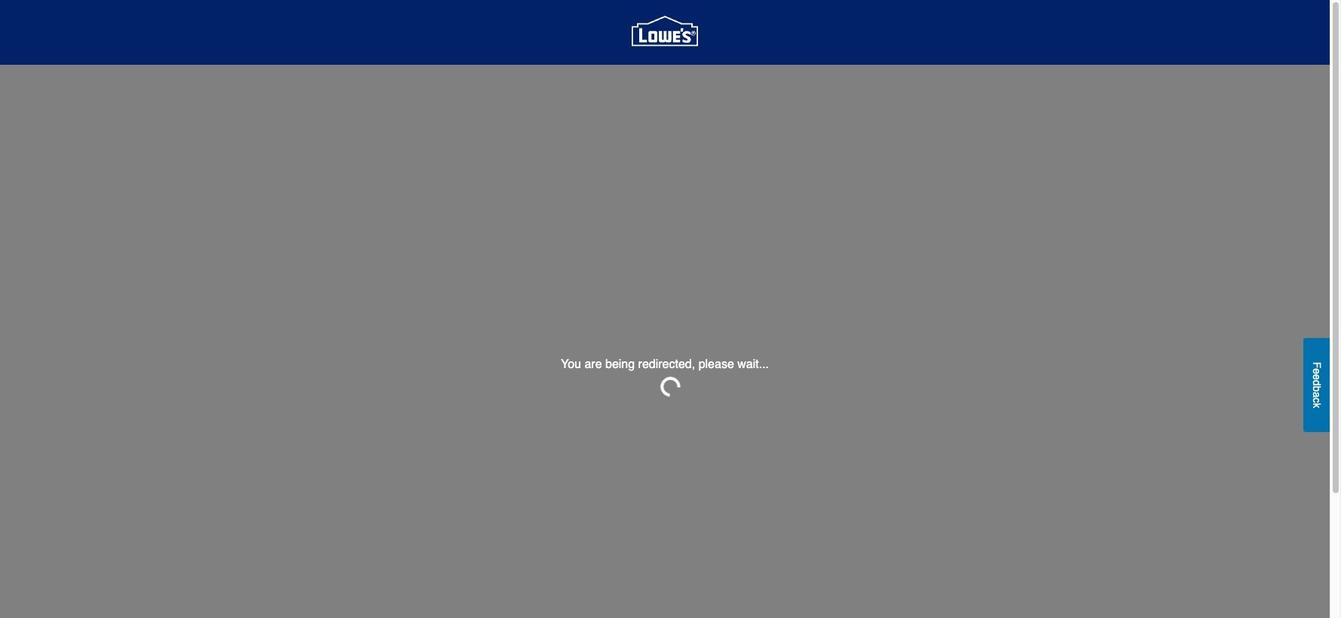 Task type: vqa. For each thing, say whether or not it's contained in the screenshot.
main content
yes



Task type: locate. For each thing, give the bounding box(es) containing it.
lowe's home improvement logo image
[[632, 0, 698, 66]]

main content
[[0, 65, 1330, 619]]



